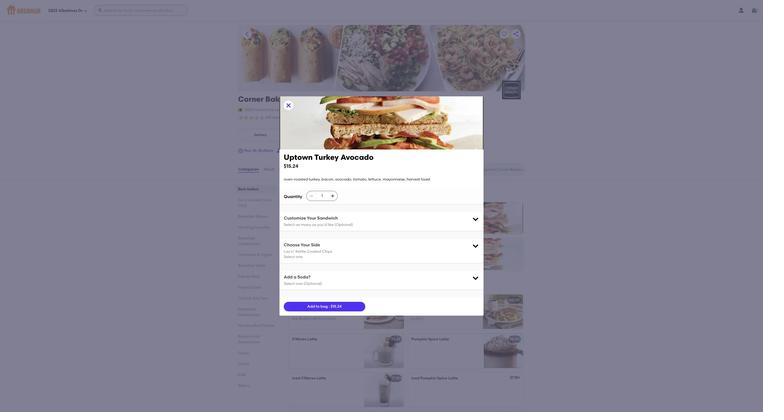 Task type: locate. For each thing, give the bounding box(es) containing it.
1 horizontal spatial limited
[[304, 282, 325, 289]]

1 horizontal spatial order
[[378, 116, 386, 120]]

star icon image
[[238, 115, 244, 120], [244, 115, 249, 120], [249, 115, 254, 120], [254, 115, 259, 120], [259, 115, 265, 120], [259, 115, 265, 120]]

2 blueberry from the top
[[292, 306, 310, 310]]

sandwiches inside panini & hot sandwiches
[[238, 340, 260, 345]]

good
[[297, 116, 306, 120]]

select inside choose your side lay's® kettle cooked chips select one
[[284, 255, 295, 260]]

two
[[261, 296, 268, 301]]

& left hot
[[250, 335, 253, 339]]

iced for iced s'mores latte
[[292, 377, 301, 381]]

for a limited time only! up breakfast bakery
[[238, 198, 271, 208]]

1 vertical spatial blueberry
[[292, 306, 310, 310]]

fresh down family
[[238, 286, 248, 290]]

ste
[[292, 108, 297, 112]]

select inside customize your sandwich select as many as you'd like (optional)
[[284, 223, 295, 227]]

$15.24 up oven-
[[284, 163, 299, 169]]

only! up whipped
[[341, 282, 356, 289]]

0 vertical spatial time
[[263, 198, 271, 203]]

choose for any
[[238, 296, 252, 301]]

svg image inside '1' "button"
[[752, 7, 758, 14]]

uptown inside button
[[436, 217, 451, 221]]

corner bakery logo image
[[503, 81, 521, 99]]

morning favorites tab
[[238, 225, 275, 231]]

as
[[296, 223, 300, 227], [312, 223, 316, 227]]

uptown inside uptown turkey avocado $15.24
[[284, 153, 313, 162]]

0 vertical spatial turkey
[[314, 153, 339, 162]]

select for add
[[284, 282, 295, 286]]

choose inside 'tab'
[[238, 296, 252, 301]]

0 vertical spatial add
[[284, 275, 293, 280]]

$13.38
[[293, 259, 304, 264]]

a down soda?
[[299, 282, 302, 289]]

1 horizontal spatial &
[[257, 253, 260, 257]]

10:45am
[[258, 149, 274, 153]]

1 vertical spatial choose
[[238, 296, 252, 301]]

1 horizontal spatial (optional)
[[335, 223, 353, 227]]

fresh
[[238, 286, 248, 290], [307, 311, 317, 316]]

svg image inside 'nov 16, 10:45am' 'button'
[[238, 148, 244, 154]]

$0.00
[[510, 337, 520, 342]]

bakery up favorites
[[256, 215, 269, 219]]

0 horizontal spatial sellers
[[247, 187, 259, 192]]

pancakes
[[311, 298, 329, 303], [319, 317, 336, 321]]

your up many at left bottom
[[307, 216, 316, 221]]

2 iced from the left
[[412, 377, 420, 381]]

switch location button
[[303, 107, 331, 113]]

breakfast down the morning at the bottom left of the page
[[238, 236, 255, 241]]

ratings
[[272, 115, 285, 120]]

1 button
[[752, 6, 759, 15]]

breakfast for breakfast sides
[[238, 264, 255, 268]]

0 horizontal spatial choose
[[238, 296, 252, 301]]

on down whipped
[[338, 311, 343, 316]]

select down lay's®
[[284, 255, 295, 260]]

0 vertical spatial a
[[245, 198, 247, 203]]

reviews button
[[279, 160, 294, 179]]

best inside the best sellers most ordered on grubhub
[[288, 186, 301, 193]]

svg image inside main navigation navigation
[[98, 8, 102, 12]]

1 vertical spatial turkey
[[451, 217, 463, 221]]

1 vertical spatial pumpkin
[[421, 377, 437, 381]]

select
[[284, 223, 295, 227], [284, 255, 295, 260], [284, 282, 295, 286]]

bakery for breakfast bakery
[[256, 215, 269, 219]]

a down best sellers
[[245, 198, 247, 203]]

your inside customize your sandwich select as many as you'd like (optional)
[[307, 216, 316, 221]]

select down $13.38
[[284, 282, 295, 286]]

people icon image
[[277, 148, 282, 154]]

0 vertical spatial on
[[313, 193, 318, 198]]

la
[[275, 108, 279, 112]]

sellers for best sellers
[[247, 187, 259, 192]]

blueberry for blueberry pancakes
[[292, 298, 310, 303]]

sandwiches inside 'tab'
[[238, 313, 260, 317]]

garden
[[412, 298, 425, 303]]

location
[[316, 108, 331, 112]]

16,
[[253, 149, 257, 153]]

sellers up "for a limited time only!" tab at the left
[[247, 187, 259, 192]]

1 sandwiches from the top
[[238, 242, 260, 246]]

add for add to bag
[[308, 305, 315, 309]]

categories
[[238, 167, 259, 172]]

1 vertical spatial (optional)
[[304, 282, 322, 286]]

time up :
[[326, 282, 340, 289]]

ordered
[[298, 193, 312, 198]]

0 vertical spatial your
[[307, 216, 316, 221]]

italian
[[305, 253, 317, 257]]

one inside add a soda? select one (optional)
[[296, 282, 303, 286]]

0 vertical spatial $15.24
[[284, 163, 299, 169]]

1 horizontal spatial for a limited time only!
[[288, 282, 356, 289]]

sandwiches inside "tab"
[[238, 242, 260, 246]]

& for hot
[[250, 335, 253, 339]]

spice
[[429, 337, 439, 342], [437, 377, 448, 381]]

limited
[[248, 198, 262, 203], [304, 282, 325, 289]]

iced
[[292, 377, 301, 381], [412, 377, 420, 381]]

1 vertical spatial for a limited time only!
[[288, 282, 356, 289]]

$7.18
[[510, 376, 518, 381], [392, 377, 400, 381]]

camino
[[254, 108, 268, 112]]

add down blueberry pancakes
[[308, 305, 315, 309]]

sandwiches down panini
[[238, 340, 260, 345]]

sellers inside the best sellers most ordered on grubhub
[[302, 186, 320, 193]]

fresh salads
[[238, 286, 261, 290]]

soups tab
[[238, 351, 275, 356]]

1 one from the top
[[296, 255, 303, 260]]

(optional) inside customize your sandwich select as many as you'd like (optional)
[[335, 223, 353, 227]]

grubhub
[[319, 193, 335, 198]]

0 vertical spatial select
[[284, 223, 295, 227]]

select inside add a soda? select one (optional)
[[284, 282, 295, 286]]

0 horizontal spatial for
[[238, 198, 244, 203]]

bakery down kids
[[238, 384, 251, 388]]

soups
[[238, 351, 249, 356]]

best up "for a limited time only!" tab at the left
[[238, 187, 246, 192]]

1 vertical spatial order
[[305, 149, 314, 153]]

0 vertical spatial bakery
[[266, 95, 291, 104]]

1 horizontal spatial fresh
[[307, 311, 317, 316]]

your inside choose your side lay's® kettle cooked chips select one
[[301, 243, 310, 248]]

choose up lay's®
[[284, 243, 300, 248]]

categories button
[[238, 160, 259, 179]]

cooked
[[307, 250, 321, 254]]

2 vertical spatial select
[[284, 282, 295, 286]]

0 horizontal spatial for a limited time only!
[[238, 198, 271, 208]]

:
[[329, 305, 330, 309]]

0 vertical spatial for a limited time only!
[[238, 198, 271, 208]]

1 vertical spatial bakery
[[256, 215, 269, 219]]

0 horizontal spatial &
[[250, 335, 253, 339]]

1 horizontal spatial time
[[326, 282, 340, 289]]

0 vertical spatial only!
[[238, 204, 247, 208]]

avocado inside button
[[464, 217, 480, 221]]

0 horizontal spatial avocado
[[341, 153, 374, 162]]

(optional) right like
[[335, 223, 353, 227]]

correct order
[[365, 116, 386, 120]]

sandwiches up oatmeals
[[238, 242, 260, 246]]

avocado inside uptown turkey avocado $15.24
[[341, 153, 374, 162]]

search icon image
[[475, 166, 481, 173]]

bakery up "la"
[[266, 95, 291, 104]]

roasted
[[294, 177, 308, 182]]

mayonnaise,
[[383, 177, 406, 182]]

0 vertical spatial uptown
[[284, 153, 313, 162]]

breakfast sandwiches tab
[[238, 236, 275, 247]]

Input item quantity number field
[[316, 191, 328, 201]]

0 horizontal spatial limited
[[248, 198, 262, 203]]

for a limited time only! up blueberry pancakes
[[288, 282, 356, 289]]

family meal
[[238, 275, 260, 279]]

0 vertical spatial one
[[296, 255, 303, 260]]

choose up signature
[[238, 296, 252, 301]]

breakfast for breakfast sandwiches
[[238, 236, 255, 241]]

handcrafted pastas tab
[[238, 323, 275, 329]]

best sellers tab
[[238, 187, 275, 192]]

1 vertical spatial your
[[301, 243, 310, 248]]

time inside the for a limited time only!
[[263, 198, 271, 203]]

iced s'mores latte image
[[364, 373, 404, 408]]

best inside tab
[[238, 187, 246, 192]]

1 breakfast from the top
[[238, 215, 255, 219]]

breakfast inside breakfast sandwiches
[[238, 236, 255, 241]]

0 vertical spatial spice
[[429, 337, 439, 342]]

1 horizontal spatial sellers
[[302, 186, 320, 193]]

0 horizontal spatial $7.18
[[392, 377, 400, 381]]

2 sandwiches from the top
[[238, 313, 260, 317]]

select for customize
[[284, 223, 295, 227]]

oatmeals
[[238, 253, 256, 257]]

breakfast bakery
[[238, 215, 269, 219]]

2 select from the top
[[284, 255, 295, 260]]

your up 'kettle'
[[301, 243, 310, 248]]

blueberry inside "blueberry compote, whipped cream, fresh blueberries on top of our buttermilk pancakes"
[[292, 306, 310, 310]]

1 horizontal spatial add
[[308, 305, 315, 309]]

1 horizontal spatial a
[[294, 275, 297, 280]]

0 vertical spatial fresh
[[238, 286, 248, 290]]

1 vertical spatial $15.24
[[389, 298, 400, 303]]

0 vertical spatial choose
[[284, 243, 300, 248]]

1 horizontal spatial $15.24
[[331, 305, 342, 309]]

select down customize
[[284, 223, 295, 227]]

a inside add a soda? select one (optional)
[[294, 275, 297, 280]]

svg image for 3822 albatross dr
[[98, 8, 102, 12]]

1 vertical spatial for
[[288, 282, 297, 289]]

bakery
[[266, 95, 291, 104], [256, 215, 269, 219], [238, 384, 251, 388]]

0 vertical spatial blueberry
[[292, 298, 310, 303]]

2 horizontal spatial a
[[299, 282, 302, 289]]

sellers inside tab
[[247, 187, 259, 192]]

1 vertical spatial breakfast
[[238, 236, 255, 241]]

1 select from the top
[[284, 223, 295, 227]]

2 vertical spatial bakery
[[238, 384, 251, 388]]

fresh inside tab
[[238, 286, 248, 290]]

uptown for uptown turkey avocado
[[436, 217, 451, 221]]

& inside tab
[[257, 253, 260, 257]]

time
[[263, 198, 271, 203], [326, 282, 340, 289]]

best sellers most ordered on grubhub
[[288, 186, 335, 198]]

0 horizontal spatial only!
[[238, 204, 247, 208]]

(optional) down soda?
[[304, 282, 322, 286]]

breakfast inside tab
[[238, 215, 255, 219]]

pancakes down blueberries
[[319, 317, 336, 321]]

(optional) inside add a soda? select one (optional)
[[304, 282, 322, 286]]

0 vertical spatial (optional)
[[335, 223, 353, 227]]

garden gate scrambler (v) image
[[483, 295, 523, 330]]

breakfast sides tab
[[238, 263, 275, 269]]

side
[[311, 243, 320, 248]]

only! inside the for a limited time only!
[[238, 204, 247, 208]]

$5.69
[[391, 337, 401, 342]]

svg image
[[98, 8, 102, 12], [310, 194, 314, 198], [472, 216, 480, 223], [472, 275, 480, 282]]

0 horizontal spatial iced
[[292, 377, 301, 381]]

pumpkin spice latte
[[412, 337, 449, 342]]

one down 'kettle'
[[296, 255, 303, 260]]

1 horizontal spatial turkey
[[451, 217, 463, 221]]

harvest
[[407, 177, 420, 182]]

0 vertical spatial avocado
[[341, 153, 374, 162]]

1 vertical spatial a
[[294, 275, 297, 280]]

add left soda?
[[284, 275, 293, 280]]

turkey inside uptown turkey avocado $15.24
[[314, 153, 339, 162]]

0 horizontal spatial add
[[284, 275, 293, 280]]

0 vertical spatial pumpkin
[[412, 337, 428, 342]]

order right correct
[[378, 116, 386, 120]]

signature sandwiches tab
[[238, 307, 275, 318]]

on inside "blueberry compote, whipped cream, fresh blueberries on top of our buttermilk pancakes"
[[338, 311, 343, 316]]

limited down 'best sellers' tab
[[248, 198, 262, 203]]

0 horizontal spatial on
[[313, 193, 318, 198]]

0 horizontal spatial order
[[305, 149, 314, 153]]

1 horizontal spatial uptown
[[436, 217, 451, 221]]

scrambled eggs, cheddar, red pepper, mushrooms, spinach, green onions
[[412, 306, 476, 321]]

breakfast up the morning at the bottom left of the page
[[238, 215, 255, 219]]

sandwiches for signature
[[238, 313, 260, 317]]

svg image
[[752, 7, 758, 14], [84, 9, 87, 12], [286, 102, 292, 109], [238, 148, 244, 154], [331, 194, 335, 198], [472, 242, 480, 250]]

1 vertical spatial pancakes
[[319, 317, 336, 321]]

on right the ordered
[[313, 193, 318, 198]]

oven-roasted turkey, bacon, avocado, tomato, lettuce, mayonnaise, harvest toast
[[284, 177, 431, 182]]

1 blueberry from the top
[[292, 298, 310, 303]]

only! up breakfast bakery
[[238, 204, 247, 208]]

uptown for uptown turkey avocado $15.24
[[284, 153, 313, 162]]

add inside add a soda? select one (optional)
[[284, 275, 293, 280]]

(v)
[[456, 298, 462, 303]]

order right group
[[305, 149, 314, 153]]

1 vertical spatial select
[[284, 255, 295, 260]]

2 one from the top
[[296, 282, 303, 286]]

1 vertical spatial fresh
[[307, 311, 317, 316]]

a
[[245, 198, 247, 203], [294, 275, 297, 280], [299, 282, 302, 289]]

svg image for customize your sandwich
[[472, 216, 480, 223]]

limited down soda?
[[304, 282, 325, 289]]

blueberry compote, whipped cream, fresh blueberries on top of our buttermilk pancakes
[[292, 306, 355, 321]]

choose
[[284, 243, 300, 248], [238, 296, 252, 301]]

best up most
[[288, 186, 301, 193]]

& left yogurt
[[257, 253, 260, 257]]

start
[[283, 149, 292, 153]]

svg image for add a soda?
[[472, 275, 480, 282]]

1 horizontal spatial iced
[[412, 377, 420, 381]]

3 breakfast from the top
[[238, 264, 255, 268]]

sandwiches down signature
[[238, 313, 260, 317]]

0 horizontal spatial time
[[263, 198, 271, 203]]

avocado
[[341, 153, 374, 162], [464, 217, 480, 221]]

kids tab
[[238, 373, 275, 378]]

option group containing pickup
[[238, 128, 329, 142]]

for a limited time only!
[[238, 198, 271, 208], [288, 282, 356, 289]]

a left soda?
[[294, 275, 297, 280]]

sellers up the ordered
[[302, 186, 320, 193]]

$15.24 left garden on the right of the page
[[389, 298, 400, 303]]

1 vertical spatial &
[[250, 335, 253, 339]]

0 horizontal spatial as
[[296, 223, 300, 227]]

add for add a soda?
[[284, 275, 293, 280]]

drinks
[[238, 362, 249, 367]]

caret left icon image
[[244, 31, 250, 37]]

one down soda?
[[296, 282, 303, 286]]

1 as from the left
[[296, 223, 300, 227]]

on
[[313, 193, 318, 198], [338, 311, 343, 316]]

1 vertical spatial uptown
[[436, 217, 451, 221]]

time down 'best sellers' tab
[[263, 198, 271, 203]]

0 vertical spatial order
[[378, 116, 386, 120]]

87
[[356, 115, 361, 120]]

uptown turkey avocado
[[436, 217, 480, 221]]

0 horizontal spatial a
[[245, 198, 247, 203]]

turkey inside button
[[451, 217, 463, 221]]

1 horizontal spatial choose
[[284, 243, 300, 248]]

choose inside choose your side lay's® kettle cooked chips select one
[[284, 243, 300, 248]]

option group
[[238, 128, 329, 142]]

breakfast for breakfast bakery
[[238, 215, 255, 219]]

compote,
[[311, 306, 329, 310]]

0 vertical spatial breakfast
[[238, 215, 255, 219]]

albatross
[[58, 8, 77, 13]]

1 vertical spatial on
[[338, 311, 343, 316]]

0 horizontal spatial uptown
[[284, 153, 313, 162]]

about button
[[263, 160, 275, 179]]

0 vertical spatial &
[[257, 253, 260, 257]]

3 sandwiches from the top
[[238, 340, 260, 345]]

& inside panini & hot sandwiches
[[250, 335, 253, 339]]

0 horizontal spatial fresh
[[238, 286, 248, 290]]

breakfast inside tab
[[238, 264, 255, 268]]

2 vertical spatial sandwiches
[[238, 340, 260, 345]]

as left you'd
[[312, 223, 316, 227]]

0 vertical spatial sandwiches
[[238, 242, 260, 246]]

oatmeals & yogurt tab
[[238, 252, 275, 258]]

1 iced from the left
[[292, 377, 301, 381]]

for down best sellers
[[238, 198, 244, 203]]

breakfast sandwiches
[[238, 236, 260, 246]]

2 vertical spatial $15.24
[[331, 305, 342, 309]]

& for yogurt
[[257, 253, 260, 257]]

2 vertical spatial a
[[299, 282, 302, 289]]

our
[[292, 317, 298, 321]]

bakery inside the breakfast bakery tab
[[256, 215, 269, 219]]

$15.24 right :
[[331, 305, 342, 309]]

1 vertical spatial avocado
[[464, 217, 480, 221]]

2 breakfast from the top
[[238, 236, 255, 241]]

0 vertical spatial for
[[238, 198, 244, 203]]

choose any two
[[238, 296, 268, 301]]

delivery
[[254, 133, 267, 137]]

mi
[[307, 136, 311, 139]]

0 horizontal spatial (optional)
[[304, 282, 322, 286]]

pancakes up to
[[311, 298, 329, 303]]

breakfast down oatmeals
[[238, 264, 255, 268]]

0 horizontal spatial $15.24
[[284, 163, 299, 169]]

reviews
[[279, 167, 294, 172]]

0 horizontal spatial best
[[238, 187, 246, 192]]

one
[[296, 255, 303, 260], [296, 282, 303, 286]]

add to bag : $15.24
[[308, 305, 342, 309]]

sellers for best sellers most ordered on grubhub
[[302, 186, 320, 193]]

as down customize
[[296, 223, 300, 227]]

1 vertical spatial add
[[308, 305, 315, 309]]

panini
[[238, 335, 249, 339]]

1 horizontal spatial only!
[[341, 282, 356, 289]]

choose any two tab
[[238, 296, 275, 302]]

3 select from the top
[[284, 282, 295, 286]]

your
[[307, 216, 316, 221], [301, 243, 310, 248]]

1 horizontal spatial avocado
[[464, 217, 480, 221]]

fresh up buttermilk
[[307, 311, 317, 316]]

1 horizontal spatial as
[[312, 223, 316, 227]]

iced pumpkin spice latte
[[412, 377, 458, 381]]

1 horizontal spatial best
[[288, 186, 301, 193]]

iced s'mores latte
[[292, 377, 326, 381]]

for up blueberry pancakes
[[288, 282, 297, 289]]



Task type: vqa. For each thing, say whether or not it's contained in the screenshot.
svg icon inside the "2" button
no



Task type: describe. For each thing, give the bounding box(es) containing it.
you'd
[[317, 223, 327, 227]]

choose for your
[[284, 243, 300, 248]]

toast
[[421, 177, 431, 182]]

1 vertical spatial limited
[[304, 282, 325, 289]]

1 vertical spatial time
[[326, 282, 340, 289]]

blueberry pancakes image
[[364, 295, 404, 330]]

start group order
[[283, 149, 314, 153]]

Search Corner Bakery search field
[[483, 167, 524, 172]]

main navigation navigation
[[0, 0, 764, 21]]

favorites
[[254, 225, 270, 230]]

any
[[253, 296, 260, 301]]

soda?
[[298, 275, 311, 280]]

bakery tab
[[238, 383, 275, 389]]

2 horizontal spatial $15.24
[[389, 298, 400, 303]]

blueberry pancakes
[[292, 298, 329, 303]]

corner
[[238, 95, 264, 104]]

dr
[[78, 8, 83, 13]]

best for best sellers
[[238, 187, 246, 192]]

1.4
[[303, 136, 306, 139]]

hot
[[254, 335, 260, 339]]

1 vertical spatial only!
[[341, 282, 356, 289]]

uptown turkey avocado $15.24
[[284, 153, 374, 169]]

eggs,
[[432, 306, 442, 310]]

breakfast sides
[[238, 264, 266, 268]]

reina
[[280, 108, 291, 112]]

0 vertical spatial s'mores
[[292, 337, 307, 342]]

for a limited time only! tab
[[238, 198, 275, 209]]

1 horizontal spatial $7.18 +
[[510, 376, 521, 381]]

family meal tab
[[238, 274, 275, 280]]

corner bakery
[[238, 95, 291, 104]]

fresh salads tab
[[238, 285, 275, 291]]

save this restaurant image
[[501, 31, 508, 37]]

avocado for uptown turkey avocado
[[464, 217, 480, 221]]

mushrooms,
[[426, 311, 448, 316]]

lay's®
[[284, 250, 295, 254]]

start group order button
[[277, 146, 314, 156]]

salads
[[249, 286, 261, 290]]

about
[[263, 167, 275, 172]]

signature sandwiches
[[238, 307, 260, 317]]

1 horizontal spatial for
[[288, 282, 297, 289]]

$15.24 inside uptown turkey avocado $15.24
[[284, 163, 299, 169]]

93
[[288, 115, 293, 120]]

scrambled
[[412, 306, 431, 310]]

nov 16, 10:45am button
[[238, 146, 274, 156]]

for inside the for a limited time only!
[[238, 198, 244, 203]]

one inside choose your side lay's® kettle cooked chips select one
[[296, 255, 303, 260]]

sides
[[256, 264, 266, 268]]

garden gate scrambler (v)
[[412, 298, 462, 303]]

rustic
[[293, 253, 305, 257]]

best for best sellers most ordered on grubhub
[[288, 186, 301, 193]]

blueberry for blueberry compote, whipped cream, fresh blueberries on top of our buttermilk pancakes
[[292, 306, 310, 310]]

1 vertical spatial spice
[[437, 377, 448, 381]]

subscription pass image
[[238, 108, 244, 112]]

scrambler
[[436, 298, 455, 303]]

631
[[266, 115, 272, 120]]

$15.24 +
[[389, 298, 402, 303]]

customize your sandwich select as many as you'd like (optional)
[[284, 216, 353, 227]]

turkey for uptown turkey avocado $15.24
[[314, 153, 339, 162]]

blueberries
[[317, 311, 338, 316]]

save this restaurant button
[[500, 29, 509, 39]]

fresh inside "blueberry compote, whipped cream, fresh blueberries on top of our buttermilk pancakes"
[[307, 311, 317, 316]]

0 horizontal spatial $7.18 +
[[392, 377, 402, 381]]

1 vertical spatial s'mores
[[301, 377, 316, 381]]

share icon image
[[513, 31, 520, 37]]

for a limited time only! inside "for a limited time only!" tab
[[238, 198, 271, 208]]

90
[[318, 115, 322, 120]]

chips
[[322, 250, 333, 254]]

limited inside the for a limited time only!
[[248, 198, 262, 203]]

choose your side lay's® kettle cooked chips select one
[[284, 243, 333, 260]]

on time delivery
[[327, 116, 352, 120]]

bag
[[321, 305, 328, 309]]

avocado for uptown turkey avocado $15.24
[[341, 153, 374, 162]]

1025 camino de la reina ste 3
[[245, 108, 300, 112]]

2 as from the left
[[312, 223, 316, 227]]

cheddar,
[[443, 306, 459, 310]]

de
[[269, 108, 274, 112]]

morning favorites
[[238, 225, 270, 230]]

buttermilk
[[299, 317, 318, 321]]

to
[[316, 305, 320, 309]]

0 vertical spatial pancakes
[[311, 298, 329, 303]]

best sellers
[[238, 187, 259, 192]]

delivery
[[340, 116, 352, 120]]

1 horizontal spatial $7.18
[[510, 376, 518, 381]]

of
[[351, 311, 355, 316]]

panini & hot sandwiches tab
[[238, 334, 275, 345]]

nov 16, 10:45am
[[245, 149, 274, 153]]

$14.25
[[436, 259, 447, 264]]

$10.90
[[509, 298, 520, 303]]

pickup 1.4 mi
[[302, 131, 312, 139]]

group
[[293, 149, 304, 153]]

oven-
[[284, 177, 294, 182]]

family
[[238, 275, 250, 279]]

your for customize
[[307, 216, 316, 221]]

quantity
[[284, 194, 302, 199]]

iced for iced pumpkin spice latte
[[412, 377, 420, 381]]

on
[[327, 116, 332, 120]]

your for choose
[[301, 243, 310, 248]]

cream,
[[292, 311, 306, 316]]

turkey,
[[309, 177, 321, 182]]

add a soda? select one (optional)
[[284, 275, 322, 286]]

sandwich
[[317, 216, 338, 221]]

rustic italian $13.38
[[293, 253, 317, 264]]

handcrafted pastas
[[238, 324, 275, 328]]

like
[[328, 223, 334, 227]]

panini & hot sandwiches
[[238, 335, 260, 345]]

bacon,
[[322, 177, 334, 182]]

sandwiches for breakfast
[[238, 242, 260, 246]]

631 ratings
[[266, 115, 285, 120]]

pancakes inside "blueberry compote, whipped cream, fresh blueberries on top of our buttermilk pancakes"
[[319, 317, 336, 321]]

s'mores latte image
[[364, 334, 404, 369]]

kids
[[238, 373, 246, 378]]

breakfast bakery tab
[[238, 214, 275, 220]]

1025
[[245, 108, 253, 112]]

bakery for corner bakery
[[266, 95, 291, 104]]

bakery inside bakery tab
[[238, 384, 251, 388]]

1
[[758, 8, 759, 12]]

on inside the best sellers most ordered on grubhub
[[313, 193, 318, 198]]

pickup
[[302, 131, 312, 135]]

tomato,
[[353, 177, 368, 182]]

red
[[460, 306, 466, 310]]

order inside button
[[305, 149, 314, 153]]

meal
[[251, 275, 260, 279]]

good food
[[297, 116, 314, 120]]

pumpkin spice latte image
[[483, 334, 523, 369]]

a inside the for a limited time only!
[[245, 198, 247, 203]]

kettle
[[296, 250, 306, 254]]

1025 camino de la reina ste 3 button
[[245, 107, 301, 113]]

lettuce,
[[369, 177, 382, 182]]

turkey for uptown turkey avocado
[[451, 217, 463, 221]]

$14.25 button
[[432, 239, 523, 270]]

drinks tab
[[238, 362, 275, 367]]



